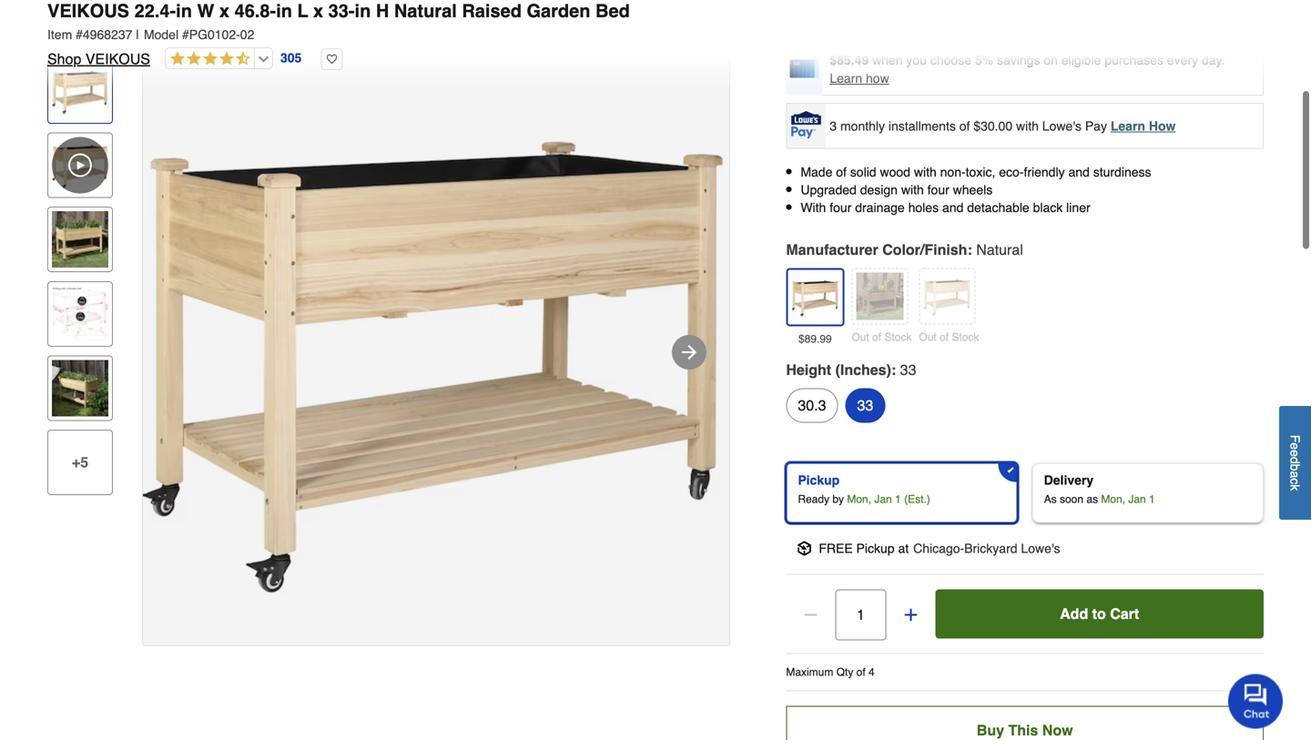 Task type: locate. For each thing, give the bounding box(es) containing it.
of left 4
[[856, 666, 866, 679]]

2 in from the left
[[276, 0, 292, 21]]

1 vertical spatial pickup
[[856, 541, 895, 556]]

1 vertical spatial veikous
[[85, 51, 150, 67]]

1 out of stock from the left
[[852, 331, 912, 344]]

1 horizontal spatial pickup
[[856, 541, 895, 556]]

0 horizontal spatial mon,
[[847, 493, 871, 506]]

learn right the pay
[[1111, 119, 1145, 133]]

lowe's right "brickyard"
[[1021, 541, 1060, 556]]

#
[[76, 27, 83, 42], [182, 27, 189, 42]]

1 vertical spatial 33
[[857, 397, 873, 414]]

veikous up 4968237
[[47, 0, 129, 21]]

with right $30.00
[[1016, 119, 1039, 133]]

out
[[852, 331, 869, 344], [919, 331, 937, 344]]

l
[[297, 0, 308, 21]]

out of stock
[[852, 331, 912, 344], [919, 331, 979, 344]]

in left l at the top left
[[276, 0, 292, 21]]

3
[[830, 119, 837, 133]]

natural image
[[791, 273, 839, 321]]

:
[[967, 241, 972, 258], [891, 361, 896, 378]]

lowe's
[[1042, 119, 1082, 133], [1021, 541, 1060, 556]]

0 vertical spatial with
[[1016, 119, 1039, 133]]

out of stock up (inches)
[[852, 331, 912, 344]]

b
[[1288, 464, 1302, 471]]

02
[[240, 27, 254, 42]]

305
[[280, 51, 302, 65]]

0 vertical spatial natural
[[394, 0, 457, 21]]

0 vertical spatial :
[[967, 241, 972, 258]]

1 mon, from the left
[[847, 493, 871, 506]]

black
[[1033, 200, 1063, 215]]

1 vertical spatial natural
[[976, 241, 1023, 258]]

lowe's left the pay
[[1042, 119, 1082, 133]]

1 horizontal spatial and
[[1068, 165, 1090, 179]]

with left non-
[[914, 165, 937, 179]]

# right item
[[76, 27, 83, 42]]

jan left (est.)
[[874, 493, 892, 506]]

2 out of stock from the left
[[919, 331, 979, 344]]

e up the b
[[1288, 450, 1302, 457]]

1 out from the left
[[852, 331, 869, 344]]

veikous
[[47, 0, 129, 21], [85, 51, 150, 67]]

veikous  #pg0102-02 image
[[143, 59, 729, 646]]

four down non-
[[927, 183, 949, 197]]

of up (inches)
[[872, 331, 881, 344]]

to
[[1092, 605, 1106, 622]]

0 vertical spatial pickup
[[798, 473, 840, 487]]

0 horizontal spatial out
[[852, 331, 869, 344]]

heart outline image
[[321, 48, 343, 70]]

mon, right as
[[1101, 493, 1125, 506]]

and down wheels
[[942, 200, 964, 215]]

chat invite button image
[[1228, 673, 1284, 729]]

0 vertical spatial 33
[[900, 361, 916, 378]]

1 horizontal spatial jan
[[1128, 493, 1146, 506]]

learn inside $85.49 when you choose 5% savings on eligible purchases every day. learn how
[[830, 71, 862, 86]]

: for height (inches)
[[891, 361, 896, 378]]

0 horizontal spatial :
[[891, 361, 896, 378]]

33 right (inches)
[[900, 361, 916, 378]]

1 left (est.)
[[895, 493, 901, 506]]

x
[[219, 0, 229, 21], [313, 0, 323, 21]]

1 horizontal spatial learn
[[1111, 119, 1145, 133]]

natural
[[394, 0, 457, 21], [976, 241, 1023, 258]]

1 vertical spatial learn
[[1111, 119, 1145, 133]]

w
[[197, 0, 214, 21]]

1 horizontal spatial out of stock
[[919, 331, 979, 344]]

jan inside pickup ready by mon, jan 1 (est.)
[[874, 493, 892, 506]]

mon, right 'by'
[[847, 493, 871, 506]]

1 vertical spatial and
[[942, 200, 964, 215]]

0 horizontal spatial in
[[176, 0, 192, 21]]

0 vertical spatial and
[[1068, 165, 1090, 179]]

learn down $85.49
[[830, 71, 862, 86]]

stock for gray image
[[952, 331, 979, 344]]

e up d
[[1288, 443, 1302, 450]]

and right friendly
[[1068, 165, 1090, 179]]

0 horizontal spatial learn
[[830, 71, 862, 86]]

design
[[860, 183, 898, 197]]

item
[[47, 27, 72, 42]]

0 horizontal spatial #
[[76, 27, 83, 42]]

stock down gray image
[[952, 331, 979, 344]]

1 horizontal spatial mon,
[[1101, 493, 1125, 506]]

0 vertical spatial learn
[[830, 71, 862, 86]]

4968237
[[83, 27, 132, 42]]

2 jan from the left
[[1128, 493, 1146, 506]]

in left h
[[355, 0, 371, 21]]

x right the w
[[219, 0, 229, 21]]

2 x from the left
[[313, 0, 323, 21]]

in
[[176, 0, 192, 21], [276, 0, 292, 21], [355, 0, 371, 21]]

k
[[1288, 484, 1302, 491]]

1 jan from the left
[[874, 493, 892, 506]]

0 horizontal spatial four
[[830, 200, 852, 215]]

2 horizontal spatial in
[[355, 0, 371, 21]]

out of stock down gray image
[[919, 331, 979, 344]]

delivery as soon as mon, jan 1
[[1044, 473, 1155, 506]]

brickyard
[[964, 541, 1017, 556]]

of inside made of solid wood with non-toxic, eco-friendly and sturdiness upgraded design with four wheels with four drainage holes and detachable black liner
[[836, 165, 847, 179]]

2 stock from the left
[[952, 331, 979, 344]]

height (inches) : 33
[[786, 361, 916, 378]]

you
[[906, 53, 927, 67]]

0 vertical spatial four
[[927, 183, 949, 197]]

purchases
[[1105, 53, 1163, 67]]

3 in from the left
[[355, 0, 371, 21]]

stock down the rustic image
[[884, 331, 912, 344]]

33 down (inches)
[[857, 397, 873, 414]]

now
[[1042, 722, 1073, 739]]

1 horizontal spatial :
[[967, 241, 972, 258]]

of
[[959, 119, 970, 133], [836, 165, 847, 179], [872, 331, 881, 344], [940, 331, 949, 344], [856, 666, 866, 679]]

pickup left at
[[856, 541, 895, 556]]

lowes pay logo image
[[788, 111, 824, 138]]

mon,
[[847, 493, 871, 506], [1101, 493, 1125, 506]]

jan right as
[[1128, 493, 1146, 506]]

1 horizontal spatial in
[[276, 0, 292, 21]]

1 horizontal spatial out
[[919, 331, 937, 344]]

out down gray image
[[919, 331, 937, 344]]

delivery
[[1044, 473, 1094, 487]]

veikous inside veikous 22.4-in w x 46.8-in l x 33-in h natural raised garden bed item # 4968237 | model # pg0102-02
[[47, 0, 129, 21]]

f e e d b a c k button
[[1279, 406, 1311, 520]]

when
[[872, 53, 903, 67]]

2 1 from the left
[[1149, 493, 1155, 506]]

h
[[376, 0, 389, 21]]

1 horizontal spatial 1
[[1149, 493, 1155, 506]]

out up (inches)
[[852, 331, 869, 344]]

1 horizontal spatial natural
[[976, 241, 1023, 258]]

jan inside delivery as soon as mon, jan 1
[[1128, 493, 1146, 506]]

installments
[[889, 119, 956, 133]]

: down the rustic image
[[891, 361, 896, 378]]

: for manufacturer color/finish
[[967, 241, 972, 258]]

0 vertical spatial veikous
[[47, 0, 129, 21]]

1 vertical spatial four
[[830, 200, 852, 215]]

veikous  #pg0102-02 - thumbnail4 image
[[52, 360, 108, 416]]

f
[[1288, 435, 1302, 443]]

maximum
[[786, 666, 833, 679]]

0 horizontal spatial x
[[219, 0, 229, 21]]

pickup up "ready" in the bottom right of the page
[[798, 473, 840, 487]]

2 mon, from the left
[[1101, 493, 1125, 506]]

x right l at the top left
[[313, 0, 323, 21]]

1
[[895, 493, 901, 506], [1149, 493, 1155, 506]]

manufacturer
[[786, 241, 878, 258]]

1 right as
[[1149, 493, 1155, 506]]

0 horizontal spatial jan
[[874, 493, 892, 506]]

veikous  #pg0102-02 - thumbnail3 image
[[52, 286, 108, 342]]

$85.49 when you choose 5% savings on eligible purchases every day. learn how
[[830, 53, 1225, 86]]

pickup
[[798, 473, 840, 487], [856, 541, 895, 556]]

natural down "detachable"
[[976, 241, 1023, 258]]

with
[[1016, 119, 1039, 133], [914, 165, 937, 179], [901, 183, 924, 197]]

0 horizontal spatial 1
[[895, 493, 901, 506]]

free pickup at chicago-brickyard lowe's
[[819, 541, 1060, 556]]

Stepper number input field with increment and decrement buttons number field
[[835, 589, 886, 640]]

veikous  #pg0102-02 - thumbnail2 image
[[52, 211, 108, 268]]

option group
[[779, 455, 1271, 530]]

1 # from the left
[[76, 27, 83, 42]]

and
[[1068, 165, 1090, 179], [942, 200, 964, 215]]

1 horizontal spatial stock
[[952, 331, 979, 344]]

1 stock from the left
[[884, 331, 912, 344]]

1 e from the top
[[1288, 443, 1302, 450]]

1 horizontal spatial x
[[313, 0, 323, 21]]

add
[[1060, 605, 1088, 622]]

rustic image
[[856, 272, 903, 320]]

1 vertical spatial :
[[891, 361, 896, 378]]

stock
[[884, 331, 912, 344], [952, 331, 979, 344]]

46.8-
[[235, 0, 276, 21]]

# right model
[[182, 27, 189, 42]]

natural inside veikous 22.4-in w x 46.8-in l x 33-in h natural raised garden bed item # 4968237 | model # pg0102-02
[[394, 0, 457, 21]]

veikous down 4968237
[[85, 51, 150, 67]]

with up holes
[[901, 183, 924, 197]]

: down "detachable"
[[967, 241, 972, 258]]

how
[[1149, 119, 1176, 133]]

33-
[[328, 0, 355, 21]]

1 1 from the left
[[895, 493, 901, 506]]

four down upgraded
[[830, 200, 852, 215]]

natural right h
[[394, 0, 457, 21]]

+5
[[72, 454, 88, 471]]

bed
[[595, 0, 630, 21]]

1 horizontal spatial #
[[182, 27, 189, 42]]

savings
[[997, 53, 1040, 67]]

0 horizontal spatial natural
[[394, 0, 457, 21]]

2 e from the top
[[1288, 450, 1302, 457]]

out for the rustic image
[[852, 331, 869, 344]]

at
[[898, 541, 909, 556]]

buy
[[977, 722, 1004, 739]]

of up upgraded
[[836, 165, 847, 179]]

chicago-
[[913, 541, 964, 556]]

33
[[900, 361, 916, 378], [857, 397, 873, 414]]

0 horizontal spatial stock
[[884, 331, 912, 344]]

0 horizontal spatial out of stock
[[852, 331, 912, 344]]

2 out from the left
[[919, 331, 937, 344]]

0 horizontal spatial pickup
[[798, 473, 840, 487]]

jan
[[874, 493, 892, 506], [1128, 493, 1146, 506]]

pay
[[1085, 119, 1107, 133]]

manufacturer color/finish : natural
[[786, 241, 1023, 258]]

in left the w
[[176, 0, 192, 21]]



Task type: describe. For each thing, give the bounding box(es) containing it.
qty
[[836, 666, 853, 679]]

gray image
[[924, 272, 971, 320]]

out of stock for the rustic image
[[852, 331, 912, 344]]

veikous  #pg0102-02 - thumbnail image
[[52, 63, 108, 119]]

option group containing pickup
[[779, 455, 1271, 530]]

buy this now button
[[786, 706, 1264, 740]]

shop veikous
[[47, 51, 150, 67]]

ready
[[798, 493, 829, 506]]

out for gray image
[[919, 331, 937, 344]]

of left $30.00
[[959, 119, 970, 133]]

of down gray image
[[940, 331, 949, 344]]

learn how button
[[830, 69, 889, 87]]

f e e d b a c k
[[1288, 435, 1302, 491]]

choose
[[930, 53, 971, 67]]

2 # from the left
[[182, 27, 189, 42]]

|
[[136, 27, 139, 42]]

how
[[866, 71, 889, 86]]

pickup ready by mon, jan 1 (est.)
[[798, 473, 930, 506]]

mon, inside delivery as soon as mon, jan 1
[[1101, 493, 1125, 506]]

toxic,
[[966, 165, 995, 179]]

wheels
[[953, 183, 993, 197]]

model
[[144, 27, 179, 42]]

raised
[[462, 0, 522, 21]]

mon, inside pickup ready by mon, jan 1 (est.)
[[847, 493, 871, 506]]

non-
[[940, 165, 966, 179]]

out of stock for gray image
[[919, 331, 979, 344]]

a
[[1288, 471, 1302, 478]]

1 horizontal spatial 33
[[900, 361, 916, 378]]

1 x from the left
[[219, 0, 229, 21]]

on
[[1044, 53, 1058, 67]]

4
[[869, 666, 875, 679]]

eco-
[[999, 165, 1024, 179]]

1 vertical spatial with
[[914, 165, 937, 179]]

22.4-
[[134, 0, 176, 21]]

with
[[801, 200, 826, 215]]

cart
[[1110, 605, 1139, 622]]

upgraded
[[801, 183, 857, 197]]

learn how link
[[1111, 119, 1176, 133]]

add to cart
[[1060, 605, 1139, 622]]

4.5 stars image
[[166, 51, 250, 68]]

1 horizontal spatial four
[[927, 183, 949, 197]]

5%
[[975, 53, 993, 67]]

0 horizontal spatial and
[[942, 200, 964, 215]]

$89.99
[[798, 333, 832, 345]]

d
[[1288, 457, 1302, 464]]

detachable
[[967, 200, 1029, 215]]

$30.00
[[974, 119, 1013, 133]]

friendly
[[1024, 165, 1065, 179]]

monthly
[[840, 119, 885, 133]]

stock for the rustic image
[[884, 331, 912, 344]]

0 horizontal spatial 33
[[857, 397, 873, 414]]

pg0102-
[[189, 27, 240, 42]]

garden
[[527, 0, 590, 21]]

this
[[1008, 722, 1038, 739]]

2 vertical spatial with
[[901, 183, 924, 197]]

1 inside pickup ready by mon, jan 1 (est.)
[[895, 493, 901, 506]]

30.3
[[798, 397, 826, 414]]

minus image
[[802, 606, 820, 624]]

as
[[1087, 493, 1098, 506]]

plus image
[[902, 606, 920, 624]]

veikous 22.4-in w x 46.8-in l x 33-in h natural raised garden bed item # 4968237 | model # pg0102-02
[[47, 0, 630, 42]]

made of solid wood with non-toxic, eco-friendly and sturdiness upgraded design with four wheels with four drainage holes and detachable black liner
[[801, 165, 1151, 215]]

soon
[[1060, 493, 1083, 506]]

as
[[1044, 493, 1057, 506]]

1 vertical spatial lowe's
[[1021, 541, 1060, 556]]

solid
[[850, 165, 876, 179]]

+5 button
[[47, 430, 113, 495]]

0 vertical spatial lowe's
[[1042, 119, 1082, 133]]

maximum qty of 4
[[786, 666, 875, 679]]

day.
[[1202, 53, 1225, 67]]

item number 4 9 6 8 2 3 7 and model number p g 0 1 0 2 - 0 2 element
[[47, 25, 1264, 44]]

(inches)
[[835, 361, 891, 378]]

liner
[[1066, 200, 1090, 215]]

color/finish
[[882, 241, 967, 258]]

pickup inside pickup ready by mon, jan 1 (est.)
[[798, 473, 840, 487]]

buy this now
[[977, 722, 1073, 739]]

(est.)
[[904, 493, 930, 506]]

pickup image
[[797, 541, 812, 556]]

by
[[832, 493, 844, 506]]

every
[[1167, 53, 1198, 67]]

eligible
[[1061, 53, 1101, 67]]

arrow right image
[[678, 341, 700, 363]]

height
[[786, 361, 831, 378]]

3 monthly installments of $30.00 with lowe's pay learn how
[[830, 119, 1176, 133]]

holes
[[908, 200, 939, 215]]

made
[[801, 165, 832, 179]]

wood
[[880, 165, 910, 179]]

drainage
[[855, 200, 905, 215]]

1 inside delivery as soon as mon, jan 1
[[1149, 493, 1155, 506]]

sturdiness
[[1093, 165, 1151, 179]]

1 in from the left
[[176, 0, 192, 21]]

$85.49
[[830, 53, 869, 67]]

free
[[819, 541, 853, 556]]



Task type: vqa. For each thing, say whether or not it's contained in the screenshot.
Santa
no



